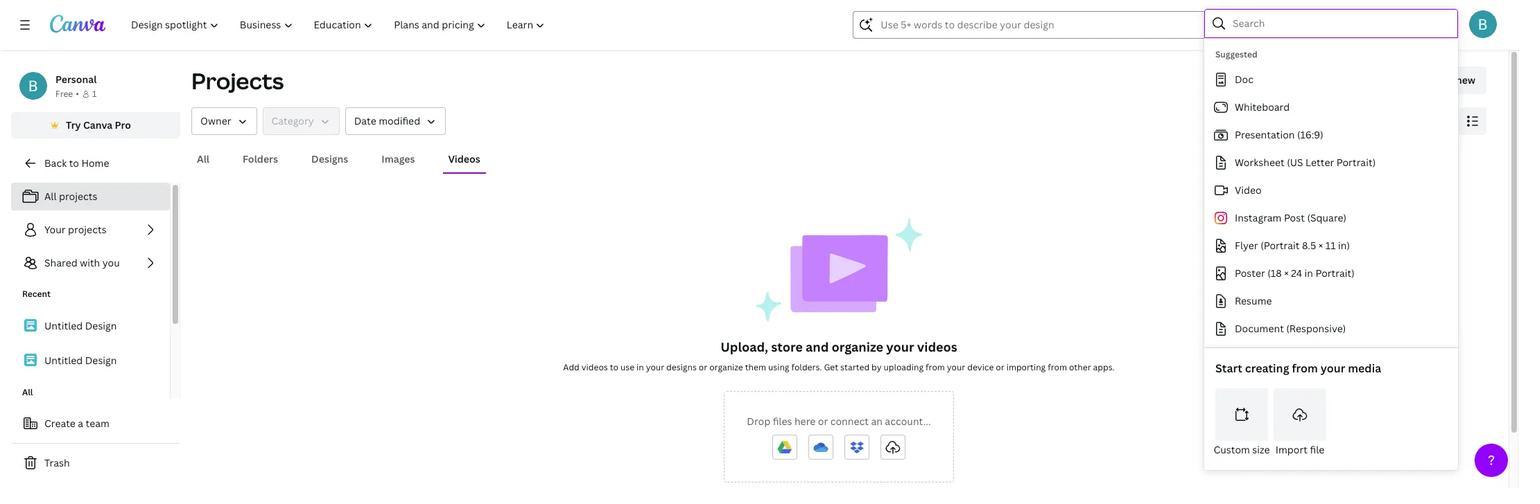 Task type: describe. For each thing, give the bounding box(es) containing it.
all projects link
[[11, 183, 170, 211]]

1
[[92, 88, 97, 100]]

creating
[[1245, 361, 1289, 376]]

your left device in the bottom of the page
[[947, 362, 965, 374]]

shared
[[44, 257, 77, 270]]

team
[[86, 417, 109, 431]]

instagram
[[1235, 211, 1282, 225]]

poster (18 × 24 in portrait)
[[1235, 267, 1355, 280]]

flyer (portrait 8.5 × 11 in) link
[[1204, 232, 1453, 260]]

1 untitled design link from the top
[[11, 312, 170, 341]]

import file
[[1276, 444, 1324, 457]]

free •
[[55, 88, 79, 100]]

your
[[44, 223, 66, 236]]

design for 1st untitled design link from the top of the page
[[85, 320, 117, 333]]

doc link
[[1204, 66, 1453, 94]]

drop files here or connect an account...
[[747, 415, 931, 428]]

personal
[[55, 73, 97, 86]]

letter
[[1306, 156, 1334, 169]]

presentation (16:9) link
[[1204, 121, 1453, 149]]

2 horizontal spatial from
[[1292, 361, 1318, 376]]

start creating from your media
[[1215, 361, 1381, 376]]

folders
[[243, 153, 278, 166]]

untitled for first untitled design link from the bottom of the page
[[44, 354, 83, 367]]

store
[[771, 339, 803, 356]]

add new button
[[1407, 67, 1486, 94]]

instagram post (square) link
[[1204, 205, 1453, 232]]

them
[[745, 362, 766, 374]]

designs button
[[306, 146, 354, 173]]

designs
[[666, 362, 697, 374]]

other
[[1069, 362, 1091, 374]]

Owner button
[[191, 107, 257, 135]]

account...
[[885, 415, 931, 428]]

owner
[[200, 114, 231, 128]]

(us
[[1287, 156, 1303, 169]]

folders.
[[791, 362, 822, 374]]

1 vertical spatial portrait)
[[1316, 267, 1355, 280]]

poster (18 × 24 in portrait) link
[[1204, 260, 1453, 288]]

24
[[1291, 267, 1302, 280]]

list containing untitled design
[[11, 312, 170, 376]]

videos
[[448, 153, 480, 166]]

design for first untitled design link from the bottom of the page
[[85, 354, 117, 367]]

images button
[[376, 146, 421, 173]]

0 horizontal spatial organize
[[709, 362, 743, 374]]

upload, store and organize your videos add videos to use in your designs or organize them using folders. get started by uploading from your device or importing from other apps.
[[563, 339, 1115, 374]]

all button
[[191, 146, 215, 173]]

date modified
[[354, 114, 420, 128]]

flyer (portrait 8.5 × 11 in)
[[1235, 239, 1350, 252]]

videos button
[[443, 146, 486, 173]]

and
[[806, 339, 829, 356]]

all for all button
[[197, 153, 209, 166]]

your projects
[[44, 223, 107, 236]]

connect
[[830, 415, 869, 428]]

importing
[[1006, 362, 1046, 374]]

home
[[81, 157, 109, 170]]

1 vertical spatial ×
[[1284, 267, 1289, 280]]

1 untitled design from the top
[[44, 320, 117, 333]]

all for all projects
[[44, 190, 57, 203]]

whiteboard
[[1235, 101, 1290, 114]]

device
[[967, 362, 994, 374]]

by
[[872, 362, 882, 374]]

custom
[[1214, 444, 1250, 457]]

with
[[80, 257, 100, 270]]

11
[[1325, 239, 1336, 252]]

projects for your projects
[[68, 223, 107, 236]]

1 horizontal spatial videos
[[917, 339, 957, 356]]

untitled for 1st untitled design link from the top of the page
[[44, 320, 83, 333]]

top level navigation element
[[122, 11, 557, 39]]

upload,
[[721, 339, 768, 356]]

your up the uploading
[[886, 339, 914, 356]]

you
[[102, 257, 120, 270]]

size
[[1252, 444, 1270, 457]]

free
[[55, 88, 73, 100]]

worksheet
[[1235, 156, 1285, 169]]

a for team
[[78, 417, 83, 431]]

back to home
[[44, 157, 109, 170]]

•
[[76, 88, 79, 100]]

shared with you
[[44, 257, 120, 270]]



Task type: locate. For each thing, give the bounding box(es) containing it.
or right 'here'
[[818, 415, 828, 428]]

(square)
[[1307, 211, 1347, 225]]

2 untitled design link from the top
[[11, 347, 170, 376]]

files
[[773, 415, 792, 428]]

0 horizontal spatial all
[[22, 387, 33, 399]]

from left "other"
[[1048, 362, 1067, 374]]

your
[[886, 339, 914, 356], [1321, 361, 1345, 376], [646, 362, 664, 374], [947, 362, 965, 374]]

(portrait
[[1261, 239, 1300, 252]]

instagram post (square)
[[1235, 211, 1347, 225]]

create a design
[[1374, 18, 1447, 31]]

0 horizontal spatial create
[[44, 417, 75, 431]]

create inside button
[[44, 417, 75, 431]]

recent
[[22, 288, 51, 300]]

1 horizontal spatial a
[[1408, 18, 1414, 31]]

1 vertical spatial organize
[[709, 362, 743, 374]]

1 vertical spatial all
[[44, 190, 57, 203]]

0 vertical spatial untitled design link
[[11, 312, 170, 341]]

1 vertical spatial untitled
[[44, 354, 83, 367]]

2 horizontal spatial all
[[197, 153, 209, 166]]

projects
[[59, 190, 97, 203], [68, 223, 107, 236]]

document
[[1235, 322, 1284, 336]]

a for design
[[1408, 18, 1414, 31]]

(responsive)
[[1286, 322, 1346, 336]]

add inside dropdown button
[[1434, 73, 1454, 87]]

design
[[85, 320, 117, 333], [85, 354, 117, 367]]

all projects
[[44, 190, 97, 203]]

doc
[[1235, 73, 1254, 86]]

in
[[1305, 267, 1313, 280], [637, 362, 644, 374]]

1 vertical spatial in
[[637, 362, 644, 374]]

to left use on the bottom left of the page
[[610, 362, 618, 374]]

import
[[1276, 444, 1308, 457]]

videos up the uploading
[[917, 339, 957, 356]]

portrait) right the letter
[[1337, 156, 1376, 169]]

projects right your
[[68, 223, 107, 236]]

pro
[[115, 119, 131, 132]]

or
[[699, 362, 707, 374], [996, 362, 1004, 374], [818, 415, 828, 428]]

0 vertical spatial in
[[1305, 267, 1313, 280]]

1 vertical spatial videos
[[582, 362, 608, 374]]

back
[[44, 157, 67, 170]]

flyer
[[1235, 239, 1258, 252]]

0 vertical spatial a
[[1408, 18, 1414, 31]]

add
[[1434, 73, 1454, 87], [563, 362, 579, 374]]

create a team
[[44, 417, 109, 431]]

a inside create a design 'dropdown button'
[[1408, 18, 1414, 31]]

projects for all projects
[[59, 190, 97, 203]]

create left design
[[1374, 18, 1406, 31]]

untitled up "create a team"
[[44, 354, 83, 367]]

new
[[1456, 73, 1475, 87]]

to inside upload, store and organize your videos add videos to use in your designs or organize them using folders. get started by uploading from your device or importing from other apps.
[[610, 362, 618, 374]]

× left 24
[[1284, 267, 1289, 280]]

0 vertical spatial create
[[1374, 18, 1406, 31]]

a inside create a team button
[[78, 417, 83, 431]]

organize down upload,
[[709, 362, 743, 374]]

1 vertical spatial create
[[44, 417, 75, 431]]

0 horizontal spatial to
[[69, 157, 79, 170]]

8.5
[[1302, 239, 1316, 252]]

all inside button
[[197, 153, 209, 166]]

2 design from the top
[[85, 354, 117, 367]]

0 vertical spatial untitled
[[44, 320, 83, 333]]

0 horizontal spatial videos
[[582, 362, 608, 374]]

1 vertical spatial list
[[11, 312, 170, 376]]

1 horizontal spatial to
[[610, 362, 618, 374]]

create left team
[[44, 417, 75, 431]]

suggested
[[1215, 49, 1257, 60]]

shared with you link
[[11, 250, 170, 277]]

add new
[[1434, 73, 1475, 87]]

0 horizontal spatial in
[[637, 362, 644, 374]]

from right creating
[[1292, 361, 1318, 376]]

design
[[1416, 18, 1447, 31]]

2 untitled design from the top
[[44, 354, 117, 367]]

resume
[[1235, 295, 1272, 308]]

1 horizontal spatial from
[[1048, 362, 1067, 374]]

category
[[271, 114, 314, 128]]

Search search field
[[1233, 10, 1448, 37], [881, 12, 1241, 38]]

all
[[197, 153, 209, 166], [44, 190, 57, 203], [22, 387, 33, 399]]

create a team button
[[11, 410, 180, 438]]

1 design from the top
[[85, 320, 117, 333]]

1 horizontal spatial all
[[44, 190, 57, 203]]

1 vertical spatial to
[[610, 362, 618, 374]]

untitled design down 'recent'
[[44, 320, 117, 333]]

portrait) down 11
[[1316, 267, 1355, 280]]

untitled design link down 'recent'
[[11, 312, 170, 341]]

untitled design link
[[11, 312, 170, 341], [11, 347, 170, 376]]

videos left use on the bottom left of the page
[[582, 362, 608, 374]]

2 list from the top
[[11, 312, 170, 376]]

create for create a design
[[1374, 18, 1406, 31]]

use
[[620, 362, 635, 374]]

whiteboard link
[[1204, 94, 1453, 121]]

create for create a team
[[44, 417, 75, 431]]

0 vertical spatial list
[[11, 183, 170, 277]]

0 vertical spatial design
[[85, 320, 117, 333]]

2 untitled from the top
[[44, 354, 83, 367]]

0 vertical spatial portrait)
[[1337, 156, 1376, 169]]

post
[[1284, 211, 1305, 225]]

organize
[[832, 339, 883, 356], [709, 362, 743, 374]]

in right 24
[[1305, 267, 1313, 280]]

file
[[1310, 444, 1324, 457]]

uploading
[[884, 362, 924, 374]]

in right use on the bottom left of the page
[[637, 362, 644, 374]]

media
[[1348, 361, 1381, 376]]

get
[[824, 362, 838, 374]]

untitled down 'recent'
[[44, 320, 83, 333]]

0 vertical spatial add
[[1434, 73, 1454, 87]]

in)
[[1338, 239, 1350, 252]]

organize up started
[[832, 339, 883, 356]]

drop
[[747, 415, 770, 428]]

create inside 'dropdown button'
[[1374, 18, 1406, 31]]

1 vertical spatial a
[[78, 417, 83, 431]]

None search field
[[853, 11, 1269, 39]]

1 horizontal spatial add
[[1434, 73, 1454, 87]]

untitled
[[44, 320, 83, 333], [44, 354, 83, 367]]

Date modified button
[[345, 107, 446, 135]]

untitled design
[[44, 320, 117, 333], [44, 354, 117, 367]]

projects
[[191, 66, 284, 96]]

add left use on the bottom left of the page
[[563, 362, 579, 374]]

1 horizontal spatial in
[[1305, 267, 1313, 280]]

0 horizontal spatial or
[[699, 362, 707, 374]]

here
[[794, 415, 816, 428]]

0 vertical spatial videos
[[917, 339, 957, 356]]

1 horizontal spatial organize
[[832, 339, 883, 356]]

1 horizontal spatial create
[[1374, 18, 1406, 31]]

apps.
[[1093, 362, 1115, 374]]

using
[[768, 362, 789, 374]]

list
[[11, 183, 170, 277], [11, 312, 170, 376]]

started
[[840, 362, 870, 374]]

video link
[[1204, 177, 1453, 205]]

projects down "back to home"
[[59, 190, 97, 203]]

2 vertical spatial all
[[22, 387, 33, 399]]

create a design button
[[1363, 11, 1458, 39]]

Category button
[[262, 107, 340, 135]]

0 vertical spatial organize
[[832, 339, 883, 356]]

1 horizontal spatial or
[[818, 415, 828, 428]]

0 horizontal spatial from
[[926, 362, 945, 374]]

your left the media at the right
[[1321, 361, 1345, 376]]

trash link
[[11, 450, 180, 478]]

date
[[354, 114, 376, 128]]

design up team
[[85, 354, 117, 367]]

or right device in the bottom of the page
[[996, 362, 1004, 374]]

brad klo image
[[1469, 10, 1497, 38]]

0 vertical spatial untitled design
[[44, 320, 117, 333]]

untitled design link up team
[[11, 347, 170, 376]]

0 vertical spatial projects
[[59, 190, 97, 203]]

presentation
[[1235, 128, 1295, 141]]

0 horizontal spatial ×
[[1284, 267, 1289, 280]]

from right the uploading
[[926, 362, 945, 374]]

1 vertical spatial design
[[85, 354, 117, 367]]

create
[[1374, 18, 1406, 31], [44, 417, 75, 431]]

resume link
[[1204, 288, 1453, 315]]

1 vertical spatial add
[[563, 362, 579, 374]]

0 vertical spatial all
[[197, 153, 209, 166]]

poster
[[1235, 267, 1265, 280]]

1 horizontal spatial ×
[[1318, 239, 1323, 252]]

1 list from the top
[[11, 183, 170, 277]]

or right designs
[[699, 362, 707, 374]]

0 vertical spatial ×
[[1318, 239, 1323, 252]]

design down shared with you link
[[85, 320, 117, 333]]

your left designs
[[646, 362, 664, 374]]

0 horizontal spatial a
[[78, 417, 83, 431]]

custom size
[[1214, 444, 1270, 457]]

add inside upload, store and organize your videos add videos to use in your designs or organize them using folders. get started by uploading from your device or importing from other apps.
[[563, 362, 579, 374]]

worksheet (us letter portrait) link
[[1204, 149, 1453, 177]]

a left design
[[1408, 18, 1414, 31]]

video
[[1235, 184, 1262, 197]]

untitled design up "create a team"
[[44, 354, 117, 367]]

document (responsive)
[[1235, 322, 1346, 336]]

(16:9)
[[1297, 128, 1323, 141]]

add left new
[[1434, 73, 1454, 87]]

try canva pro
[[66, 119, 131, 132]]

start
[[1215, 361, 1242, 376]]

2 horizontal spatial or
[[996, 362, 1004, 374]]

0 vertical spatial to
[[69, 157, 79, 170]]

1 vertical spatial projects
[[68, 223, 107, 236]]

× left 11
[[1318, 239, 1323, 252]]

your projects link
[[11, 216, 170, 244]]

list containing all projects
[[11, 183, 170, 277]]

try canva pro button
[[11, 112, 180, 139]]

trash
[[44, 457, 70, 470]]

to right back
[[69, 157, 79, 170]]

back to home link
[[11, 150, 180, 177]]

from
[[1292, 361, 1318, 376], [926, 362, 945, 374], [1048, 362, 1067, 374]]

1 vertical spatial untitled design link
[[11, 347, 170, 376]]

presentation (16:9)
[[1235, 128, 1323, 141]]

an
[[871, 415, 883, 428]]

0 horizontal spatial add
[[563, 362, 579, 374]]

in inside upload, store and organize your videos add videos to use in your designs or organize them using folders. get started by uploading from your device or importing from other apps.
[[637, 362, 644, 374]]

images
[[382, 153, 415, 166]]

designs
[[311, 153, 348, 166]]

a left team
[[78, 417, 83, 431]]

1 untitled from the top
[[44, 320, 83, 333]]

1 vertical spatial untitled design
[[44, 354, 117, 367]]

document (responsive) link
[[1204, 315, 1453, 343]]



Task type: vqa. For each thing, say whether or not it's contained in the screenshot.
Add a heading related to first the Add a heading link from the bottom
no



